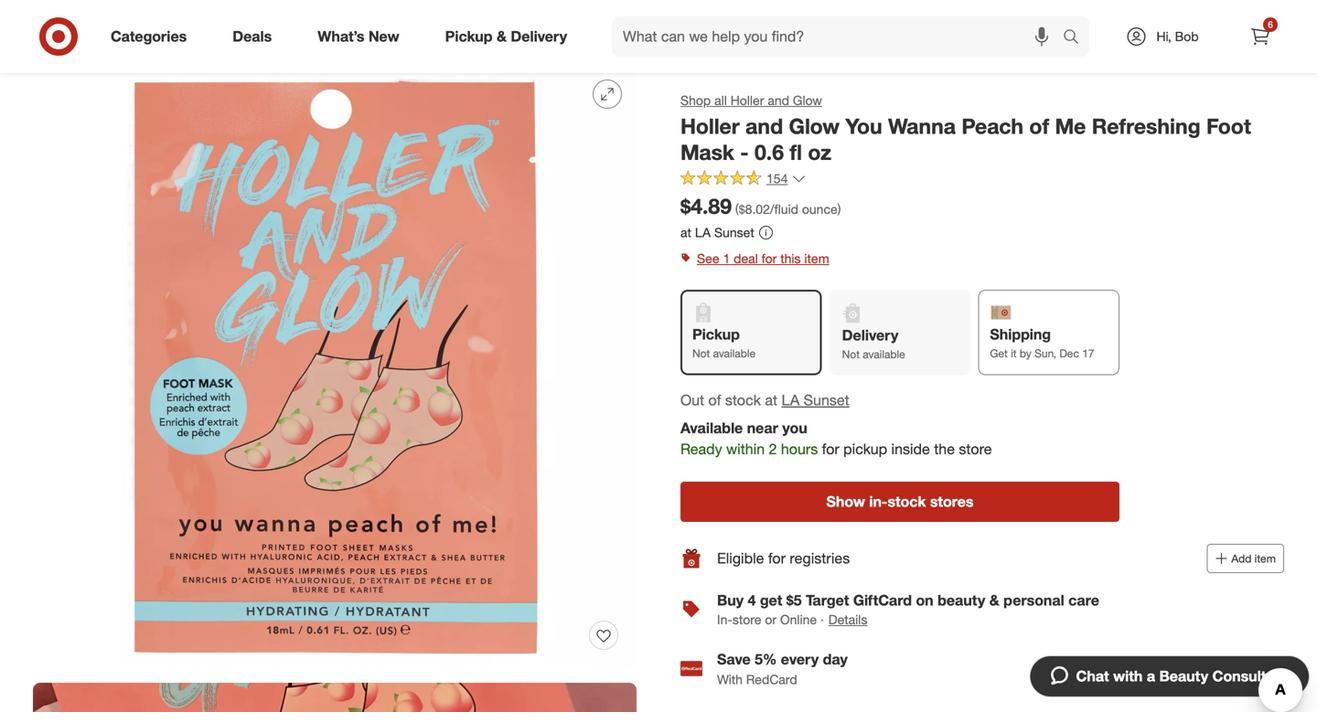 Task type: vqa. For each thing, say whether or not it's contained in the screenshot.
the search button
yes



Task type: describe. For each thing, give the bounding box(es) containing it.
delivery not available
[[843, 327, 906, 362]]

redcard
[[747, 672, 798, 688]]

target / beauty / skin care
[[33, 29, 187, 45]]

deals
[[233, 28, 272, 45]]

me
[[1056, 113, 1087, 139]]

care
[[1069, 592, 1100, 610]]

2
[[769, 441, 777, 459]]

$4.89 ( $8.02 /fluid ounce )
[[681, 194, 841, 219]]

0 vertical spatial and
[[768, 92, 790, 108]]

0 horizontal spatial of
[[709, 392, 722, 409]]

search button
[[1055, 16, 1099, 60]]

eligible for registries
[[717, 550, 850, 568]]

-
[[741, 140, 749, 165]]

this
[[781, 251, 801, 267]]

shipping
[[991, 326, 1052, 344]]

stock for of
[[726, 392, 761, 409]]

see
[[697, 251, 720, 267]]

by
[[1020, 347, 1032, 361]]

in-
[[717, 612, 733, 628]]

$4.89
[[681, 194, 732, 219]]

masks
[[275, 29, 313, 45]]

new
[[369, 28, 400, 45]]

deals link
[[217, 16, 295, 57]]

oz
[[808, 140, 832, 165]]

chat with a beauty consultant
[[1077, 668, 1289, 686]]

& for body
[[232, 29, 241, 45]]

bob
[[1176, 28, 1199, 44]]

hi,
[[1157, 28, 1172, 44]]

you
[[783, 420, 808, 438]]

available for pickup
[[714, 347, 756, 361]]

giftcard
[[854, 592, 912, 610]]

la sunset button
[[782, 390, 850, 411]]

0.6
[[755, 140, 784, 165]]

out of stock at la sunset
[[681, 392, 850, 409]]

for inside available near you ready within 2 hours for pickup inside the store
[[822, 441, 840, 459]]

you
[[846, 113, 883, 139]]

peach
[[962, 113, 1024, 139]]

1 vertical spatial and
[[746, 113, 784, 139]]

what's new link
[[302, 16, 422, 57]]

buy
[[717, 592, 744, 610]]

stores
[[931, 493, 974, 511]]

fl
[[790, 140, 803, 165]]

eligible
[[717, 550, 765, 568]]

or
[[765, 612, 777, 628]]

save
[[717, 651, 751, 669]]

save 5% every day with redcard
[[717, 651, 848, 688]]

delivery inside delivery not available
[[843, 327, 899, 345]]

body & face masks link
[[199, 29, 313, 45]]

0 vertical spatial glow
[[793, 92, 823, 108]]

every
[[781, 651, 819, 669]]

0 vertical spatial holler
[[731, 92, 765, 108]]

pickup
[[844, 441, 888, 459]]

face
[[244, 29, 272, 45]]

dec
[[1060, 347, 1080, 361]]

154
[[767, 171, 788, 187]]

it
[[1011, 347, 1017, 361]]

0 vertical spatial target
[[33, 29, 68, 45]]

$5
[[787, 592, 802, 610]]

skin
[[132, 29, 156, 45]]

categories link
[[95, 16, 210, 57]]

skin care link
[[132, 29, 187, 45]]

on
[[917, 592, 934, 610]]

at la sunset
[[681, 225, 755, 241]]

6 link
[[1241, 16, 1281, 57]]

hi, bob
[[1157, 28, 1199, 44]]

buy 4 get $5 target giftcard on beauty & personal care in-store or online ∙ details
[[717, 592, 1100, 628]]

in-
[[870, 493, 888, 511]]

What can we help you find? suggestions appear below search field
[[612, 16, 1068, 57]]

chat
[[1077, 668, 1110, 686]]

pickup for &
[[445, 28, 493, 45]]

& for pickup
[[497, 28, 507, 45]]

5%
[[755, 651, 777, 669]]

shop
[[681, 92, 711, 108]]

show
[[827, 493, 866, 511]]

with
[[1114, 668, 1143, 686]]

wanna
[[889, 113, 956, 139]]

item inside button
[[1255, 552, 1277, 566]]

4
[[748, 592, 756, 610]]

1 vertical spatial la
[[782, 392, 800, 409]]

1
[[723, 251, 731, 267]]

out
[[681, 392, 705, 409]]

the
[[935, 441, 955, 459]]

for inside see 1 deal for this item "link"
[[762, 251, 777, 267]]

add
[[1232, 552, 1252, 566]]

show in-stock stores button
[[681, 482, 1120, 522]]

0 horizontal spatial at
[[681, 225, 692, 241]]

1 vertical spatial at
[[765, 392, 778, 409]]

ounce
[[802, 201, 838, 217]]

0 vertical spatial la
[[695, 225, 711, 241]]

0 vertical spatial delivery
[[511, 28, 567, 45]]

2 vertical spatial for
[[769, 550, 786, 568]]

store inside available near you ready within 2 hours for pickup inside the store
[[959, 441, 993, 459]]

pickup not available
[[693, 326, 756, 361]]



Task type: locate. For each thing, give the bounding box(es) containing it.
refreshing
[[1092, 113, 1201, 139]]

beauty left skin
[[80, 29, 120, 45]]

inside
[[892, 441, 931, 459]]

0 vertical spatial item
[[805, 251, 830, 267]]

hours
[[781, 441, 818, 459]]

beauty inside "button"
[[1160, 668, 1209, 686]]

/ right the target "link"
[[72, 29, 76, 45]]

for left the this
[[762, 251, 777, 267]]

shipping get it by sun, dec 17
[[991, 326, 1095, 361]]

target up ∙
[[806, 592, 850, 610]]

what's
[[318, 28, 365, 45]]

near
[[747, 420, 779, 438]]

0 vertical spatial of
[[1030, 113, 1050, 139]]

1 vertical spatial stock
[[888, 493, 927, 511]]

target left beauty link
[[33, 29, 68, 45]]

day
[[823, 651, 848, 669]]

& inside buy 4 get $5 target giftcard on beauty & personal care in-store or online ∙ details
[[990, 592, 1000, 610]]

store
[[959, 441, 993, 459], [733, 612, 762, 628]]

/ left skin
[[124, 29, 128, 45]]

0 vertical spatial stock
[[726, 392, 761, 409]]

personal
[[1004, 592, 1065, 610]]

details
[[829, 612, 868, 628]]

0 horizontal spatial beauty
[[80, 29, 120, 45]]

0 horizontal spatial item
[[805, 251, 830, 267]]

store inside buy 4 get $5 target giftcard on beauty & personal care in-store or online ∙ details
[[733, 612, 762, 628]]

1 horizontal spatial store
[[959, 441, 993, 459]]

sunset down the ( at the top right of page
[[715, 225, 755, 241]]

holler right the 'all'
[[731, 92, 765, 108]]

add item button
[[1207, 544, 1285, 574]]

glow up fl
[[793, 92, 823, 108]]

sunset up available near you ready within 2 hours for pickup inside the store
[[804, 392, 850, 409]]

0 horizontal spatial pickup
[[445, 28, 493, 45]]

0 horizontal spatial available
[[714, 347, 756, 361]]

of right out
[[709, 392, 722, 409]]

1 horizontal spatial la
[[782, 392, 800, 409]]

at down $4.89
[[681, 225, 692, 241]]

0 vertical spatial at
[[681, 225, 692, 241]]

available
[[714, 347, 756, 361], [863, 348, 906, 362]]

all
[[715, 92, 727, 108]]

1 horizontal spatial available
[[863, 348, 906, 362]]

get
[[991, 347, 1008, 361]]

1 vertical spatial delivery
[[843, 327, 899, 345]]

1 / from the left
[[72, 29, 76, 45]]

item right the this
[[805, 251, 830, 267]]

&
[[497, 28, 507, 45], [232, 29, 241, 45], [990, 592, 1000, 610]]

available inside delivery not available
[[863, 348, 906, 362]]

/
[[72, 29, 76, 45], [124, 29, 128, 45]]

stock for in-
[[888, 493, 927, 511]]

1 horizontal spatial item
[[1255, 552, 1277, 566]]

at up near
[[765, 392, 778, 409]]

for right hours
[[822, 441, 840, 459]]

for right eligible
[[769, 550, 786, 568]]

holler up mask
[[681, 113, 740, 139]]

1 vertical spatial glow
[[789, 113, 840, 139]]

$8.02
[[739, 201, 770, 217]]

available inside pickup not available
[[714, 347, 756, 361]]

available
[[681, 420, 743, 438]]

target link
[[33, 29, 68, 45]]

a
[[1147, 668, 1156, 686]]

show in-stock stores
[[827, 493, 974, 511]]

add item
[[1232, 552, 1277, 566]]

pickup for not
[[693, 326, 740, 344]]

pickup inside pickup not available
[[693, 326, 740, 344]]

what's new
[[318, 28, 400, 45]]

0 horizontal spatial stock
[[726, 392, 761, 409]]

within
[[727, 441, 765, 459]]

stock up near
[[726, 392, 761, 409]]

1 vertical spatial target
[[806, 592, 850, 610]]

1 vertical spatial beauty
[[1160, 668, 1209, 686]]

0 horizontal spatial la
[[695, 225, 711, 241]]

buy 4 get $5 target giftcard on beauty & personal care link
[[717, 592, 1100, 610]]

stock
[[726, 392, 761, 409], [888, 493, 927, 511]]

0 horizontal spatial not
[[693, 347, 710, 361]]

0 horizontal spatial sunset
[[715, 225, 755, 241]]

pickup up out
[[693, 326, 740, 344]]

1 vertical spatial pickup
[[693, 326, 740, 344]]

la down $4.89
[[695, 225, 711, 241]]

mask
[[681, 140, 735, 165]]

available near you ready within 2 hours for pickup inside the store
[[681, 420, 993, 459]]

1 vertical spatial for
[[822, 441, 840, 459]]

17
[[1083, 347, 1095, 361]]

1 horizontal spatial beauty
[[1160, 668, 1209, 686]]

0 horizontal spatial &
[[232, 29, 241, 45]]

1 vertical spatial sunset
[[804, 392, 850, 409]]

consultant
[[1213, 668, 1289, 686]]

la up you
[[782, 392, 800, 409]]

1 vertical spatial of
[[709, 392, 722, 409]]

/fluid
[[770, 201, 799, 217]]

1 horizontal spatial of
[[1030, 113, 1050, 139]]

0 horizontal spatial store
[[733, 612, 762, 628]]

not for pickup
[[693, 347, 710, 361]]

1 horizontal spatial target
[[806, 592, 850, 610]]

la
[[695, 225, 711, 241], [782, 392, 800, 409]]

1 vertical spatial holler
[[681, 113, 740, 139]]

deal
[[734, 251, 758, 267]]

target inside buy 4 get $5 target giftcard on beauty & personal care in-store or online ∙ details
[[806, 592, 850, 610]]

2 / from the left
[[124, 29, 128, 45]]

1 horizontal spatial delivery
[[843, 327, 899, 345]]

beauty right "a"
[[1160, 668, 1209, 686]]

chat with a beauty consultant button
[[1030, 656, 1311, 698]]

stock inside button
[[888, 493, 927, 511]]

delivery
[[511, 28, 567, 45], [843, 327, 899, 345]]

pickup & delivery
[[445, 28, 567, 45]]

store down 4
[[733, 612, 762, 628]]

see 1 deal for this item
[[697, 251, 830, 267]]

0 horizontal spatial target
[[33, 29, 68, 45]]

0 vertical spatial for
[[762, 251, 777, 267]]

pickup & delivery link
[[430, 16, 590, 57]]

registries
[[790, 550, 850, 568]]

get
[[760, 592, 783, 610]]

search
[[1055, 29, 1099, 47]]

glow up the 'oz'
[[789, 113, 840, 139]]

)
[[838, 201, 841, 217]]

1 horizontal spatial &
[[497, 28, 507, 45]]

0 vertical spatial beauty
[[80, 29, 120, 45]]

not up la sunset button
[[843, 348, 860, 362]]

1 vertical spatial item
[[1255, 552, 1277, 566]]

with
[[717, 672, 743, 688]]

available for delivery
[[863, 348, 906, 362]]

1 horizontal spatial sunset
[[804, 392, 850, 409]]

1 horizontal spatial at
[[765, 392, 778, 409]]

0 vertical spatial store
[[959, 441, 993, 459]]

1 horizontal spatial not
[[843, 348, 860, 362]]

at
[[681, 225, 692, 241], [765, 392, 778, 409]]

foot
[[1207, 113, 1252, 139]]

1 horizontal spatial stock
[[888, 493, 927, 511]]

not inside delivery not available
[[843, 348, 860, 362]]

care
[[160, 29, 187, 45]]

1 vertical spatial store
[[733, 612, 762, 628]]

of left me
[[1030, 113, 1050, 139]]

2 horizontal spatial &
[[990, 592, 1000, 610]]

store right the the
[[959, 441, 993, 459]]

0 horizontal spatial /
[[72, 29, 76, 45]]

(
[[736, 201, 739, 217]]

1 horizontal spatial /
[[124, 29, 128, 45]]

beauty
[[938, 592, 986, 610]]

of inside shop all holler and glow holler and glow you wanna peach of me refreshing foot mask - 0.6 fl oz
[[1030, 113, 1050, 139]]

ready
[[681, 441, 723, 459]]

pickup right new
[[445, 28, 493, 45]]

pickup
[[445, 28, 493, 45], [693, 326, 740, 344]]

0 vertical spatial sunset
[[715, 225, 755, 241]]

not inside pickup not available
[[693, 347, 710, 361]]

∙
[[821, 612, 824, 628]]

sun,
[[1035, 347, 1057, 361]]

image gallery element
[[33, 65, 637, 713]]

not up out
[[693, 347, 710, 361]]

item right add
[[1255, 552, 1277, 566]]

not
[[693, 347, 710, 361], [843, 348, 860, 362]]

holler
[[731, 92, 765, 108], [681, 113, 740, 139]]

of
[[1030, 113, 1050, 139], [709, 392, 722, 409]]

0 horizontal spatial delivery
[[511, 28, 567, 45]]

body
[[199, 29, 229, 45]]

beauty link
[[80, 29, 120, 45]]

1 horizontal spatial pickup
[[693, 326, 740, 344]]

6
[[1269, 19, 1274, 30]]

stock left stores
[[888, 493, 927, 511]]

item inside "link"
[[805, 251, 830, 267]]

0 vertical spatial pickup
[[445, 28, 493, 45]]

details button
[[828, 610, 869, 630]]

not for delivery
[[843, 348, 860, 362]]

see 1 deal for this item link
[[681, 246, 1285, 272]]

categories
[[111, 28, 187, 45]]

target
[[33, 29, 68, 45], [806, 592, 850, 610]]

154 link
[[681, 170, 807, 191]]

holler and glow you wanna peach of me refreshing foot mask - 0.6 fl oz, 1 of 7 image
[[33, 65, 637, 669]]



